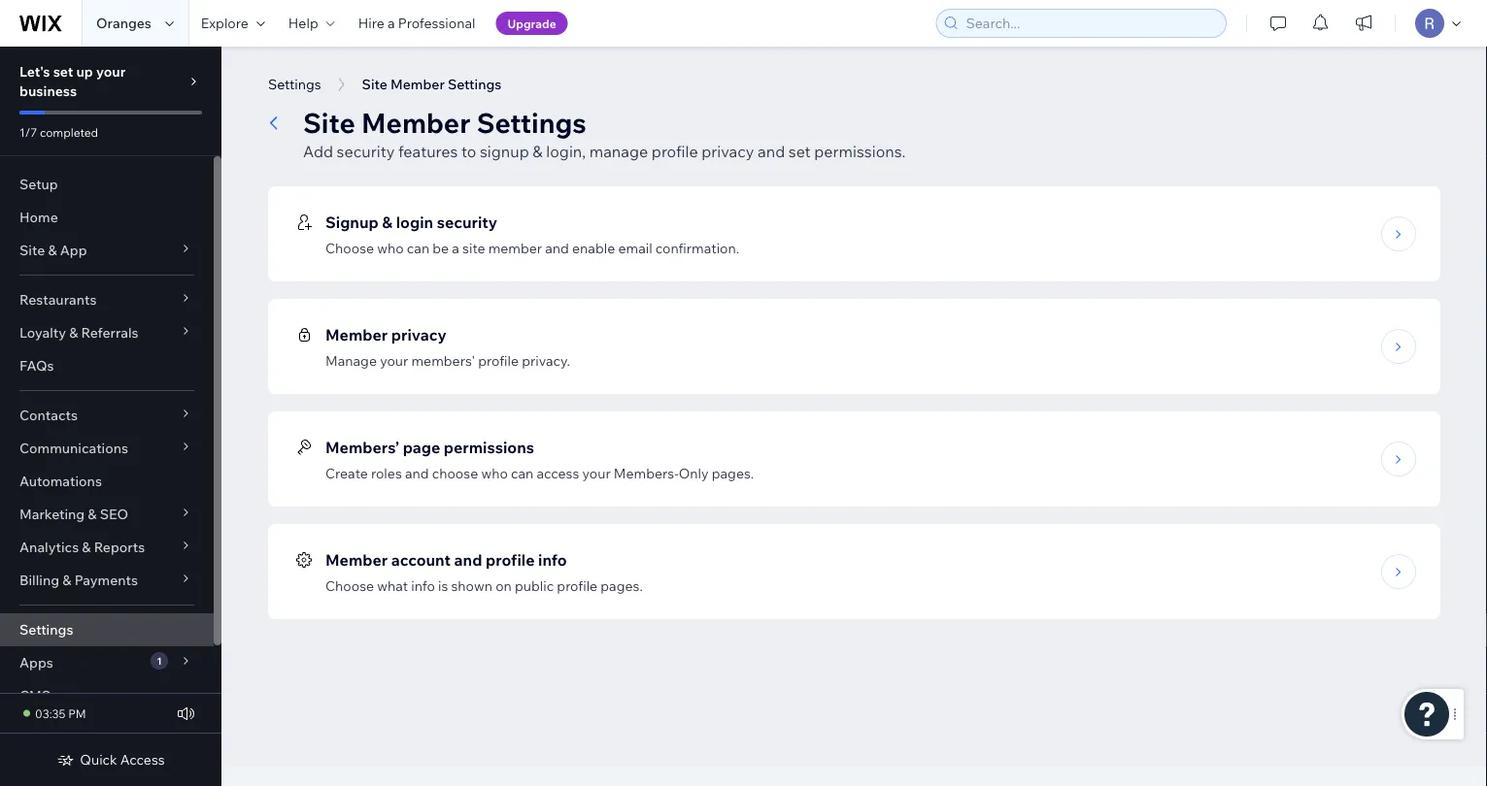 Task type: locate. For each thing, give the bounding box(es) containing it.
1 horizontal spatial set
[[789, 142, 811, 161]]

info up public
[[538, 551, 567, 570]]

setup link
[[0, 168, 214, 201]]

profile left privacy. on the top
[[478, 353, 519, 370]]

login
[[396, 213, 433, 232]]

public
[[515, 578, 554, 595]]

& left seo
[[88, 506, 97, 523]]

your inside let's set up your business
[[96, 63, 126, 80]]

1 horizontal spatial info
[[538, 551, 567, 570]]

member
[[390, 76, 445, 93], [361, 105, 471, 139], [325, 325, 388, 345], [325, 551, 388, 570]]

your right "access"
[[582, 465, 611, 482]]

1 horizontal spatial a
[[452, 240, 459, 257]]

your right up
[[96, 63, 126, 80]]

1 horizontal spatial your
[[380, 353, 408, 370]]

choose down signup
[[325, 240, 374, 257]]

choose
[[432, 465, 478, 482]]

let's
[[19, 63, 50, 80]]

settings up the apps
[[19, 622, 73, 639]]

& left the login,
[[533, 142, 543, 161]]

2 vertical spatial site
[[19, 242, 45, 259]]

2 choose from the top
[[325, 578, 374, 595]]

profile up on
[[486, 551, 535, 570]]

pages.
[[712, 465, 754, 482], [601, 578, 643, 595]]

who inside signup & login security choose who can be a site member and enable email confirmation.
[[377, 240, 404, 257]]

1 vertical spatial your
[[380, 353, 408, 370]]

1 vertical spatial pages.
[[601, 578, 643, 595]]

and inside member account and profile info choose what info is shown on public profile pages.
[[454, 551, 482, 570]]

0 horizontal spatial who
[[377, 240, 404, 257]]

and inside signup & login security choose who can be a site member and enable email confirmation.
[[545, 240, 569, 257]]

pages. inside members' page permissions create roles and choose who can access your members-only pages.
[[712, 465, 754, 482]]

& for reports
[[82, 539, 91, 556]]

seo
[[100, 506, 128, 523]]

can
[[407, 240, 429, 257], [511, 465, 534, 482]]

cms link
[[0, 680, 214, 713]]

can left "access"
[[511, 465, 534, 482]]

signup
[[480, 142, 529, 161]]

site for site member settings add security features to signup & login, manage profile privacy and set permissions.
[[303, 105, 355, 139]]

1 horizontal spatial pages.
[[712, 465, 754, 482]]

add
[[303, 142, 333, 161]]

sidebar element
[[0, 47, 221, 787]]

& left login
[[382, 213, 393, 232]]

privacy inside site member settings add security features to signup & login, manage profile privacy and set permissions.
[[702, 142, 754, 161]]

1 choose from the top
[[325, 240, 374, 257]]

choose left 'what'
[[325, 578, 374, 595]]

up
[[76, 63, 93, 80]]

0 vertical spatial a
[[387, 15, 395, 32]]

1 horizontal spatial security
[[437, 213, 497, 232]]

settings inside sidebar element
[[19, 622, 73, 639]]

member up features
[[361, 105, 471, 139]]

0 vertical spatial set
[[53, 63, 73, 80]]

and down page
[[405, 465, 429, 482]]

faqs
[[19, 357, 54, 374]]

profile inside site member settings add security features to signup & login, manage profile privacy and set permissions.
[[652, 142, 698, 161]]

0 vertical spatial who
[[377, 240, 404, 257]]

pages. right public
[[601, 578, 643, 595]]

members'
[[411, 353, 475, 370]]

settings up to
[[448, 76, 502, 93]]

1 vertical spatial a
[[452, 240, 459, 257]]

roles
[[371, 465, 402, 482]]

settings inside site member settings add security features to signup & login, manage profile privacy and set permissions.
[[477, 105, 586, 139]]

set left permissions.
[[789, 142, 811, 161]]

login,
[[546, 142, 586, 161]]

hire a professional
[[358, 15, 475, 32]]

0 vertical spatial your
[[96, 63, 126, 80]]

1 horizontal spatial site
[[303, 105, 355, 139]]

settings button
[[258, 70, 331, 99]]

site member settings add security features to signup & login, manage profile privacy and set permissions.
[[303, 105, 906, 161]]

choose
[[325, 240, 374, 257], [325, 578, 374, 595]]

and left enable
[[545, 240, 569, 257]]

site down hire
[[362, 76, 387, 93]]

security inside site member settings add security features to signup & login, manage profile privacy and set permissions.
[[337, 142, 395, 161]]

03:35
[[35, 707, 65, 721]]

your inside member privacy manage your members' profile privacy.
[[380, 353, 408, 370]]

communications
[[19, 440, 128, 457]]

site down "home" in the left top of the page
[[19, 242, 45, 259]]

enable
[[572, 240, 615, 257]]

quick access button
[[57, 752, 165, 769]]

and up shown at the left
[[454, 551, 482, 570]]

to
[[461, 142, 476, 161]]

automations link
[[0, 465, 214, 498]]

who
[[377, 240, 404, 257], [481, 465, 508, 482]]

1/7 completed
[[19, 125, 98, 139]]

restaurants
[[19, 291, 97, 308]]

a
[[387, 15, 395, 32], [452, 240, 459, 257]]

1 vertical spatial choose
[[325, 578, 374, 595]]

site up add
[[303, 105, 355, 139]]

profile
[[652, 142, 698, 161], [478, 353, 519, 370], [486, 551, 535, 570], [557, 578, 598, 595]]

1 vertical spatial who
[[481, 465, 508, 482]]

0 horizontal spatial set
[[53, 63, 73, 80]]

0 vertical spatial privacy
[[702, 142, 754, 161]]

security right add
[[337, 142, 395, 161]]

automations
[[19, 473, 102, 490]]

and
[[758, 142, 785, 161], [545, 240, 569, 257], [405, 465, 429, 482], [454, 551, 482, 570]]

profile inside member privacy manage your members' profile privacy.
[[478, 353, 519, 370]]

pages. for member account and profile info
[[601, 578, 643, 595]]

& left reports
[[82, 539, 91, 556]]

2 horizontal spatial site
[[362, 76, 387, 93]]

your right manage
[[380, 353, 408, 370]]

info left is
[[411, 578, 435, 595]]

marketing & seo
[[19, 506, 128, 523]]

1
[[157, 655, 162, 667]]

& inside popup button
[[62, 572, 71, 589]]

set left up
[[53, 63, 73, 80]]

1 vertical spatial privacy
[[391, 325, 447, 345]]

site inside site member settings add security features to signup & login, manage profile privacy and set permissions.
[[303, 105, 355, 139]]

set inside site member settings add security features to signup & login, manage profile privacy and set permissions.
[[789, 142, 811, 161]]

0 vertical spatial security
[[337, 142, 395, 161]]

a right be
[[452, 240, 459, 257]]

1 vertical spatial info
[[411, 578, 435, 595]]

site
[[362, 76, 387, 93], [303, 105, 355, 139], [19, 242, 45, 259]]

permissions
[[444, 438, 534, 458]]

site for site & app
[[19, 242, 45, 259]]

site inside button
[[362, 76, 387, 93]]

can inside signup & login security choose who can be a site member and enable email confirmation.
[[407, 240, 429, 257]]

pages. for members' page permissions
[[712, 465, 754, 482]]

1 horizontal spatial who
[[481, 465, 508, 482]]

& for login
[[382, 213, 393, 232]]

1 vertical spatial site
[[303, 105, 355, 139]]

signup & login security choose who can be a site member and enable email confirmation.
[[325, 213, 739, 257]]

set
[[53, 63, 73, 80], [789, 142, 811, 161]]

apps
[[19, 655, 53, 672]]

site member settings
[[362, 76, 502, 93]]

billing & payments
[[19, 572, 138, 589]]

analytics & reports
[[19, 539, 145, 556]]

member up manage
[[325, 325, 388, 345]]

& for payments
[[62, 572, 71, 589]]

security
[[337, 142, 395, 161], [437, 213, 497, 232]]

1 vertical spatial security
[[437, 213, 497, 232]]

business
[[19, 83, 77, 100]]

0 horizontal spatial site
[[19, 242, 45, 259]]

& left app
[[48, 242, 57, 259]]

0 horizontal spatial privacy
[[391, 325, 447, 345]]

0 horizontal spatial your
[[96, 63, 126, 80]]

0 vertical spatial choose
[[325, 240, 374, 257]]

0 horizontal spatial a
[[387, 15, 395, 32]]

site inside popup button
[[19, 242, 45, 259]]

member inside member account and profile info choose what info is shown on public profile pages.
[[325, 551, 388, 570]]

home
[[19, 209, 58, 226]]

0 horizontal spatial pages.
[[601, 578, 643, 595]]

2 vertical spatial your
[[582, 465, 611, 482]]

explore
[[201, 15, 248, 32]]

member account and profile info choose what info is shown on public profile pages.
[[325, 551, 643, 595]]

1 vertical spatial can
[[511, 465, 534, 482]]

settings inside button
[[268, 76, 321, 93]]

a right hire
[[387, 15, 395, 32]]

member inside button
[[390, 76, 445, 93]]

security up site
[[437, 213, 497, 232]]

& right loyalty
[[69, 324, 78, 341]]

privacy
[[702, 142, 754, 161], [391, 325, 447, 345]]

security inside signup & login security choose who can be a site member and enable email confirmation.
[[437, 213, 497, 232]]

help
[[288, 15, 318, 32]]

access
[[120, 752, 165, 769]]

settings down "help"
[[268, 76, 321, 93]]

app
[[60, 242, 87, 259]]

1 horizontal spatial privacy
[[702, 142, 754, 161]]

0 vertical spatial pages.
[[712, 465, 754, 482]]

settings up signup at the top left of the page
[[477, 105, 586, 139]]

who down permissions at left bottom
[[481, 465, 508, 482]]

settings
[[268, 76, 321, 93], [448, 76, 502, 93], [477, 105, 586, 139], [19, 622, 73, 639]]

pages. inside member account and profile info choose what info is shown on public profile pages.
[[601, 578, 643, 595]]

oranges
[[96, 15, 151, 32]]

& inside signup & login security choose who can be a site member and enable email confirmation.
[[382, 213, 393, 232]]

a inside signup & login security choose who can be a site member and enable email confirmation.
[[452, 240, 459, 257]]

who down login
[[377, 240, 404, 257]]

& inside site member settings add security features to signup & login, manage profile privacy and set permissions.
[[533, 142, 543, 161]]

member down hire a professional link
[[390, 76, 445, 93]]

0 vertical spatial site
[[362, 76, 387, 93]]

pages. right only
[[712, 465, 754, 482]]

profile right manage
[[652, 142, 698, 161]]

choose inside member account and profile info choose what info is shown on public profile pages.
[[325, 578, 374, 595]]

2 horizontal spatial your
[[582, 465, 611, 482]]

choose inside signup & login security choose who can be a site member and enable email confirmation.
[[325, 240, 374, 257]]

0 vertical spatial can
[[407, 240, 429, 257]]

1 horizontal spatial can
[[511, 465, 534, 482]]

0 horizontal spatial security
[[337, 142, 395, 161]]

& right billing
[[62, 572, 71, 589]]

1 vertical spatial set
[[789, 142, 811, 161]]

0 horizontal spatial can
[[407, 240, 429, 257]]

and left permissions.
[[758, 142, 785, 161]]

can left be
[[407, 240, 429, 257]]

member up 'what'
[[325, 551, 388, 570]]



Task type: vqa. For each thing, say whether or not it's contained in the screenshot.
Search for tools, apps, help & more... field
no



Task type: describe. For each thing, give the bounding box(es) containing it.
contacts button
[[0, 399, 214, 432]]

& for seo
[[88, 506, 97, 523]]

referrals
[[81, 324, 139, 341]]

cms
[[19, 688, 51, 705]]

pm
[[68, 707, 86, 721]]

privacy inside member privacy manage your members' profile privacy.
[[391, 325, 447, 345]]

on
[[496, 578, 512, 595]]

billing
[[19, 572, 59, 589]]

member privacy manage your members' profile privacy.
[[325, 325, 570, 370]]

only
[[679, 465, 709, 482]]

help button
[[277, 0, 346, 47]]

upgrade
[[508, 16, 556, 31]]

page
[[403, 438, 440, 458]]

confirmation.
[[655, 240, 739, 257]]

manage
[[589, 142, 648, 161]]

payments
[[74, 572, 138, 589]]

permissions.
[[814, 142, 906, 161]]

contacts
[[19, 407, 78, 424]]

set inside let's set up your business
[[53, 63, 73, 80]]

members-
[[614, 465, 679, 482]]

1/7
[[19, 125, 37, 139]]

and inside site member settings add security features to signup & login, manage profile privacy and set permissions.
[[758, 142, 785, 161]]

quick access
[[80, 752, 165, 769]]

manage
[[325, 353, 377, 370]]

0 vertical spatial info
[[538, 551, 567, 570]]

& for referrals
[[69, 324, 78, 341]]

be
[[433, 240, 449, 257]]

access
[[537, 465, 579, 482]]

communications button
[[0, 432, 214, 465]]

what
[[377, 578, 408, 595]]

settings inside button
[[448, 76, 502, 93]]

site member settings button
[[352, 70, 511, 99]]

features
[[398, 142, 458, 161]]

member inside site member settings add security features to signup & login, manage profile privacy and set permissions.
[[361, 105, 471, 139]]

reports
[[94, 539, 145, 556]]

professional
[[398, 15, 475, 32]]

member
[[488, 240, 542, 257]]

quick
[[80, 752, 117, 769]]

0 horizontal spatial info
[[411, 578, 435, 595]]

who inside members' page permissions create roles and choose who can access your members-only pages.
[[481, 465, 508, 482]]

restaurants button
[[0, 284, 214, 317]]

member inside member privacy manage your members' profile privacy.
[[325, 325, 388, 345]]

upgrade button
[[496, 12, 568, 35]]

shown
[[451, 578, 492, 595]]

privacy.
[[522, 353, 570, 370]]

loyalty & referrals
[[19, 324, 139, 341]]

email
[[618, 240, 652, 257]]

completed
[[40, 125, 98, 139]]

marketing
[[19, 506, 85, 523]]

is
[[438, 578, 448, 595]]

site & app button
[[0, 234, 214, 267]]

site & app
[[19, 242, 87, 259]]

can inside members' page permissions create roles and choose who can access your members-only pages.
[[511, 465, 534, 482]]

account
[[391, 551, 451, 570]]

profile right public
[[557, 578, 598, 595]]

settings link
[[0, 614, 214, 647]]

03:35 pm
[[35, 707, 86, 721]]

loyalty & referrals button
[[0, 317, 214, 350]]

home link
[[0, 201, 214, 234]]

site
[[462, 240, 485, 257]]

site for site member settings
[[362, 76, 387, 93]]

signup
[[325, 213, 379, 232]]

faqs link
[[0, 350, 214, 383]]

your for set
[[96, 63, 126, 80]]

marketing & seo button
[[0, 498, 214, 531]]

& for app
[[48, 242, 57, 259]]

setup
[[19, 176, 58, 193]]

your inside members' page permissions create roles and choose who can access your members-only pages.
[[582, 465, 611, 482]]

hire
[[358, 15, 384, 32]]

analytics & reports button
[[0, 531, 214, 564]]

members' page permissions create roles and choose who can access your members-only pages.
[[325, 438, 754, 482]]

loyalty
[[19, 324, 66, 341]]

create
[[325, 465, 368, 482]]

analytics
[[19, 539, 79, 556]]

billing & payments button
[[0, 564, 214, 597]]

and inside members' page permissions create roles and choose who can access your members-only pages.
[[405, 465, 429, 482]]

members'
[[325, 438, 399, 458]]

Search... field
[[960, 10, 1220, 37]]

hire a professional link
[[346, 0, 487, 47]]

your for privacy
[[380, 353, 408, 370]]



